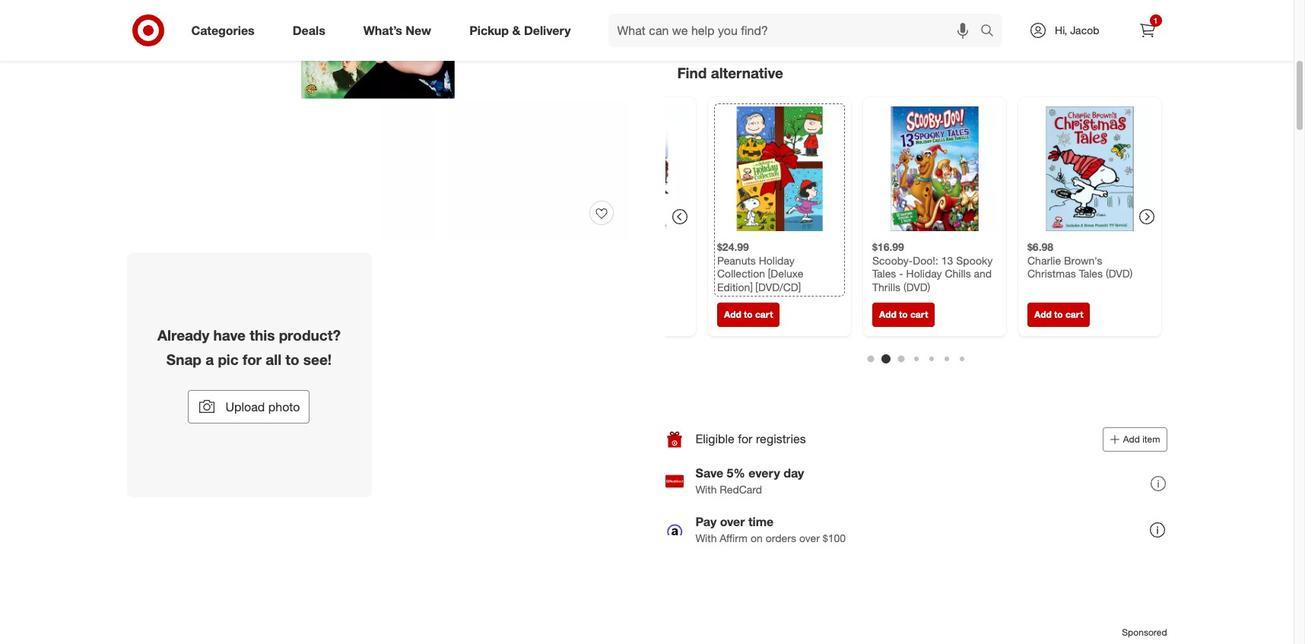 Task type: describe. For each thing, give the bounding box(es) containing it.
add to cart button for $6.98 charlie brown's christmas tales (dvd)
[[1027, 303, 1090, 327]]

-
[[899, 267, 903, 280]]

add to cart button for $16.99 scooby-doo!: 13 spooky tales - holiday chills and thrills (dvd)
[[872, 303, 935, 327]]

save
[[696, 466, 724, 481]]

$6.98
[[1027, 240, 1053, 253]]

(dvd) inside $6.98 charlie brown's christmas tales (dvd)
[[1106, 267, 1133, 280]]

product?
[[279, 327, 341, 344]]

with inside pay over time with affirm on orders over $100
[[696, 532, 717, 545]]

time
[[749, 515, 774, 530]]

add inside button
[[1124, 434, 1140, 445]]

a christmas story, 1 of 2 image
[[127, 0, 629, 240]]

deals link
[[280, 14, 344, 47]]

add to cart button for $24.99 peanuts holiday collection [deluxe edition] [dvd/cd]
[[717, 303, 780, 327]]

a
[[206, 351, 214, 368]]

edition]
[[717, 280, 753, 293]]

redcard
[[720, 483, 762, 496]]

to for $6.98 charlie brown's christmas tales (dvd)
[[1054, 309, 1063, 320]]

add to cart for $24.99 peanuts holiday collection [deluxe edition] [dvd/cd]
[[724, 309, 773, 320]]

upload
[[226, 399, 265, 414]]

see!
[[303, 351, 332, 368]]

add for $16.99 scooby-doo!: 13 spooky tales - holiday chills and thrills (dvd)
[[879, 309, 896, 320]]

1 horizontal spatial for
[[738, 432, 753, 447]]

charlie brown's christmas tales (dvd) image
[[1027, 106, 1152, 231]]

orders
[[766, 532, 797, 545]]

on
[[751, 532, 763, 545]]

hi,
[[1055, 24, 1068, 37]]

search button
[[974, 14, 1010, 50]]

pickup & delivery
[[470, 23, 571, 38]]

add to cart for $16.99 scooby-doo!: 13 spooky tales - holiday chills and thrills (dvd)
[[879, 309, 928, 320]]

scooby-
[[872, 254, 913, 267]]

categories link
[[178, 14, 274, 47]]

thrills
[[872, 280, 900, 293]]

pay
[[696, 515, 717, 530]]

add to cart for $6.98 charlie brown's christmas tales (dvd)
[[1034, 309, 1083, 320]]

affirm
[[720, 532, 748, 545]]

(dvd) inside $16.99 scooby-doo!: 13 spooky tales - holiday chills and thrills (dvd)
[[903, 280, 930, 293]]

delivery
[[524, 23, 571, 38]]

categories
[[191, 23, 255, 38]]

christmas
[[1027, 267, 1076, 280]]

5%
[[727, 466, 745, 481]]

tales inside $6.98 charlie brown's christmas tales (dvd)
[[1079, 267, 1103, 280]]

cart for $24.99 peanuts holiday collection [deluxe edition] [dvd/cd]
[[755, 309, 773, 320]]

what's new link
[[351, 14, 450, 47]]

and
[[974, 267, 992, 280]]

sponsored
[[1122, 627, 1167, 638]]

every
[[749, 466, 780, 481]]

christmas with the kranks (dvd) image
[[562, 106, 687, 231]]

already
[[157, 327, 209, 344]]

find alternative
[[677, 64, 783, 81]]

to for $16.99 scooby-doo!: 13 spooky tales - holiday chills and thrills (dvd)
[[899, 309, 908, 320]]



Task type: vqa. For each thing, say whether or not it's contained in the screenshot.
question
no



Task type: locate. For each thing, give the bounding box(es) containing it.
have
[[213, 327, 246, 344]]

0 vertical spatial with
[[696, 483, 717, 496]]

pickup
[[470, 23, 509, 38]]

$6.98 charlie brown's christmas tales (dvd)
[[1027, 240, 1133, 280]]

charlie
[[1027, 254, 1061, 267]]

with
[[696, 483, 717, 496], [696, 532, 717, 545]]

add for $6.98 charlie brown's christmas tales (dvd)
[[1034, 309, 1052, 320]]

all
[[266, 351, 282, 368]]

hi, jacob
[[1055, 24, 1100, 37]]

[dvd/cd]
[[756, 280, 801, 293]]

to
[[842, 15, 853, 31], [744, 309, 752, 320], [899, 309, 908, 320], [1054, 309, 1063, 320], [286, 351, 299, 368]]

for left all
[[243, 351, 262, 368]]

day
[[784, 466, 804, 481]]

with inside save 5% every day with redcard
[[696, 483, 717, 496]]

what's
[[363, 23, 402, 38]]

$24.99 peanuts holiday collection [deluxe edition] [dvd/cd]
[[717, 240, 803, 293]]

upload photo button
[[188, 390, 310, 424]]

1 horizontal spatial (dvd)
[[1106, 267, 1133, 280]]

search
[[974, 24, 1010, 39]]

holiday inside $16.99 scooby-doo!: 13 spooky tales - holiday chills and thrills (dvd)
[[906, 267, 942, 280]]

tales inside $16.99 scooby-doo!: 13 spooky tales - holiday chills and thrills (dvd)
[[872, 267, 896, 280]]

0 vertical spatial over
[[720, 515, 745, 530]]

holiday inside $24.99 peanuts holiday collection [deluxe edition] [dvd/cd]
[[759, 254, 794, 267]]

item
[[1143, 434, 1161, 445]]

add item button
[[1103, 427, 1167, 452]]

$16.99
[[872, 240, 904, 253]]

holiday up [deluxe
[[759, 254, 794, 267]]

0 horizontal spatial tales
[[872, 267, 896, 280]]

1 link
[[1131, 14, 1164, 47]]

0 horizontal spatial (dvd)
[[903, 280, 930, 293]]

1 vertical spatial over
[[799, 532, 820, 545]]

2 with from the top
[[696, 532, 717, 545]]

collection
[[717, 267, 765, 280]]

1 vertical spatial (dvd)
[[903, 280, 930, 293]]

0 horizontal spatial over
[[720, 515, 745, 530]]

image gallery element
[[127, 0, 629, 498]]

brown's
[[1064, 254, 1102, 267]]

0 vertical spatial (dvd)
[[1106, 267, 1133, 280]]

0 horizontal spatial holiday
[[759, 254, 794, 267]]

13
[[941, 254, 953, 267]]

to inside already have this product? snap a pic for all to see!
[[286, 351, 299, 368]]

What can we help you find? suggestions appear below search field
[[608, 14, 984, 47]]

$24.99
[[717, 240, 749, 253]]

to for $24.99 peanuts holiday collection [deluxe edition] [dvd/cd]
[[744, 309, 752, 320]]

tales down brown's
[[1079, 267, 1103, 280]]

add for $24.99 peanuts holiday collection [deluxe edition] [dvd/cd]
[[724, 309, 741, 320]]

pay over time with affirm on orders over $100
[[696, 515, 846, 545]]

for inside already have this product? snap a pic for all to see!
[[243, 351, 262, 368]]

over up affirm
[[720, 515, 745, 530]]

peanuts
[[717, 254, 756, 267]]

this
[[250, 327, 275, 344]]

(dvd) right christmas at the top
[[1106, 267, 1133, 280]]

eligible for registries
[[696, 432, 806, 447]]

$16.99 scooby-doo!: 13 spooky tales - holiday chills and thrills (dvd)
[[872, 240, 993, 293]]

eligible
[[696, 432, 735, 447]]

add to cart button
[[665, 6, 1030, 40], [717, 303, 780, 327], [872, 303, 935, 327], [1027, 303, 1090, 327]]

0 vertical spatial for
[[243, 351, 262, 368]]

holiday
[[759, 254, 794, 267], [906, 267, 942, 280]]

find
[[677, 64, 707, 81]]

1 horizontal spatial holiday
[[906, 267, 942, 280]]

$7.87 link
[[562, 106, 687, 280]]

for right eligible
[[738, 432, 753, 447]]

jacob
[[1071, 24, 1100, 37]]

photo
[[268, 399, 300, 414]]

chills
[[945, 267, 971, 280]]

add item
[[1124, 434, 1161, 445]]

snap
[[166, 351, 202, 368]]

upload photo
[[226, 399, 300, 414]]

spooky
[[956, 254, 993, 267]]

add to cart
[[815, 15, 881, 31], [724, 309, 773, 320], [879, 309, 928, 320], [1034, 309, 1083, 320]]

add
[[815, 15, 838, 31], [724, 309, 741, 320], [879, 309, 896, 320], [1034, 309, 1052, 320], [1124, 434, 1140, 445]]

over left $100
[[799, 532, 820, 545]]

&
[[512, 23, 521, 38]]

(dvd)
[[1106, 267, 1133, 280], [903, 280, 930, 293]]

new
[[406, 23, 431, 38]]

$100
[[823, 532, 846, 545]]

cart
[[857, 15, 881, 31], [755, 309, 773, 320], [910, 309, 928, 320], [1065, 309, 1083, 320]]

1 vertical spatial for
[[738, 432, 753, 447]]

what's new
[[363, 23, 431, 38]]

0 horizontal spatial for
[[243, 351, 262, 368]]

(dvd) down "doo!:"
[[903, 280, 930, 293]]

tales
[[872, 267, 896, 280], [1079, 267, 1103, 280]]

1 vertical spatial with
[[696, 532, 717, 545]]

doo!:
[[913, 254, 938, 267]]

with down save
[[696, 483, 717, 496]]

peanuts holiday collection [deluxe edition] [dvd/cd] image
[[717, 106, 842, 231]]

1 horizontal spatial over
[[799, 532, 820, 545]]

2 tales from the left
[[1079, 267, 1103, 280]]

with down the pay
[[696, 532, 717, 545]]

pic
[[218, 351, 239, 368]]

tales up thrills on the right top of page
[[872, 267, 896, 280]]

$7.87
[[562, 240, 588, 253]]

alternative
[[711, 64, 783, 81]]

deals
[[293, 23, 325, 38]]

save 5% every day with redcard
[[696, 466, 804, 496]]

for
[[243, 351, 262, 368], [738, 432, 753, 447]]

over
[[720, 515, 745, 530], [799, 532, 820, 545]]

already have this product? snap a pic for all to see!
[[157, 327, 341, 368]]

1 horizontal spatial tales
[[1079, 267, 1103, 280]]

registries
[[756, 432, 806, 447]]

1 tales from the left
[[872, 267, 896, 280]]

cart for $6.98 charlie brown's christmas tales (dvd)
[[1065, 309, 1083, 320]]

1
[[1154, 16, 1158, 25]]

scooby-doo!: 13 spooky tales - holiday chills and thrills (dvd) image
[[872, 106, 997, 231]]

pickup & delivery link
[[457, 14, 590, 47]]

holiday down "doo!:"
[[906, 267, 942, 280]]

cart for $16.99 scooby-doo!: 13 spooky tales - holiday chills and thrills (dvd)
[[910, 309, 928, 320]]

1 with from the top
[[696, 483, 717, 496]]

[deluxe
[[768, 267, 803, 280]]



